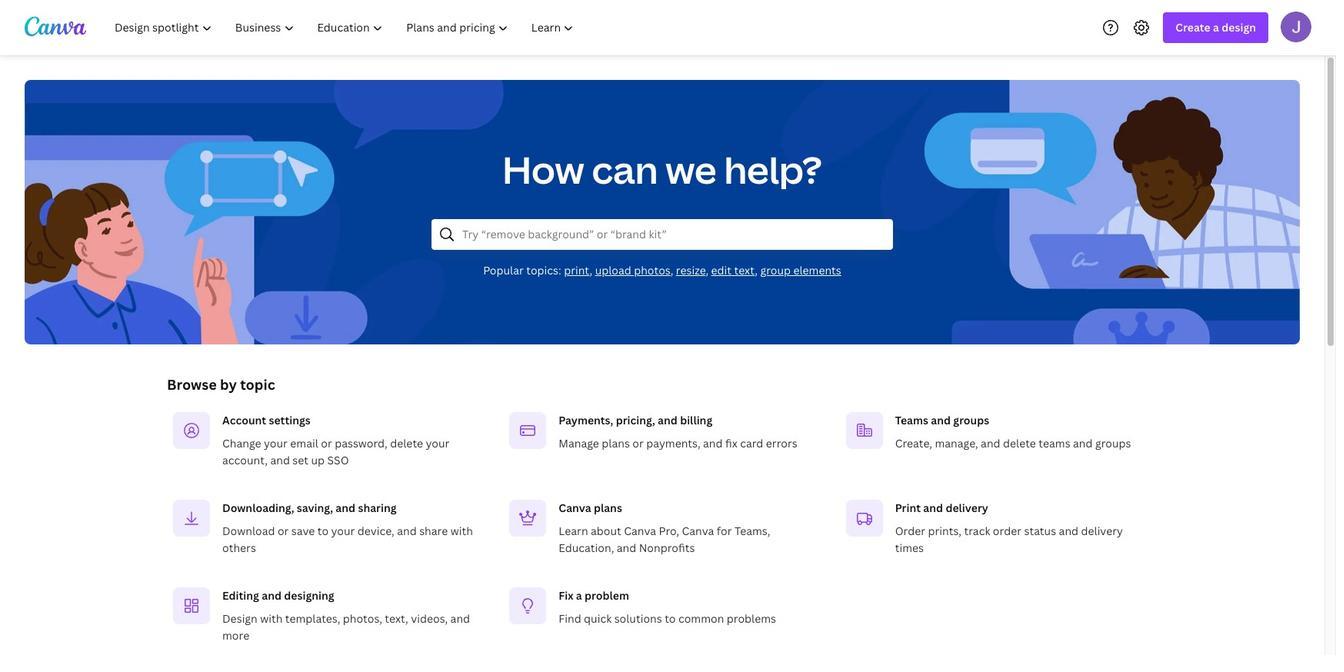 Task type: locate. For each thing, give the bounding box(es) containing it.
templates,
[[285, 612, 340, 626]]

and inside 'design with templates, photos, text, videos, and more'
[[451, 612, 470, 626]]

2 , from the left
[[671, 263, 674, 278]]

1 vertical spatial plans
[[594, 501, 623, 516]]

a right fix
[[576, 589, 582, 603]]

1 vertical spatial to
[[665, 612, 676, 626]]

downloading, saving, and sharing
[[222, 501, 397, 516]]

canva up 'learn'
[[559, 501, 592, 516]]

editing and designing
[[222, 589, 334, 603]]

1 vertical spatial delivery
[[1082, 524, 1124, 539]]

and inside order prints, track order status and delivery times
[[1059, 524, 1079, 539]]

0 horizontal spatial a
[[576, 589, 582, 603]]

your right password,
[[426, 436, 450, 451]]

groups up manage,
[[954, 413, 990, 428]]

1 horizontal spatial delivery
[[1082, 524, 1124, 539]]

common
[[679, 612, 725, 626]]

or
[[321, 436, 332, 451], [633, 436, 644, 451], [278, 524, 289, 539]]

or up up
[[321, 436, 332, 451]]

photos,
[[343, 612, 382, 626]]

canva left pro,
[[624, 524, 657, 539]]

and left set
[[270, 453, 290, 468]]

payments,
[[559, 413, 614, 428]]

, left edit
[[706, 263, 709, 278]]

0 horizontal spatial with
[[260, 612, 283, 626]]

teams
[[896, 413, 929, 428]]

0 vertical spatial delivery
[[946, 501, 989, 516]]

a inside dropdown button
[[1214, 20, 1220, 35]]

problem
[[585, 589, 630, 603]]

and right status
[[1059, 524, 1079, 539]]

and right teams on the right bottom of the page
[[1074, 436, 1093, 451]]

1 horizontal spatial your
[[331, 524, 355, 539]]

editing
[[222, 589, 259, 603]]

by
[[220, 376, 237, 394]]

browse by topic
[[167, 376, 275, 394]]

group elements link
[[761, 263, 842, 278]]

delete right password,
[[390, 436, 423, 451]]

0 horizontal spatial delivery
[[946, 501, 989, 516]]

and up payments,
[[658, 413, 678, 428]]

solutions
[[615, 612, 662, 626]]

0 vertical spatial groups
[[954, 413, 990, 428]]

your left device,
[[331, 524, 355, 539]]

can
[[592, 145, 658, 195]]

track
[[965, 524, 991, 539]]

jacob simon image
[[1281, 11, 1312, 42]]

and right videos,
[[451, 612, 470, 626]]

to left "common"
[[665, 612, 676, 626]]

1 horizontal spatial or
[[321, 436, 332, 451]]

1 horizontal spatial groups
[[1096, 436, 1132, 451]]

pro,
[[659, 524, 680, 539]]

design with templates, photos, text, videos, and more
[[222, 612, 470, 643]]

1 horizontal spatial to
[[665, 612, 676, 626]]

groups right teams on the right bottom of the page
[[1096, 436, 1132, 451]]

0 horizontal spatial groups
[[954, 413, 990, 428]]

print and delivery
[[896, 501, 989, 516]]

to
[[318, 524, 329, 539], [665, 612, 676, 626]]

1 horizontal spatial with
[[451, 524, 473, 539]]

create,
[[896, 436, 933, 451]]

plans up about
[[594, 501, 623, 516]]

1 delete from the left
[[390, 436, 423, 451]]

or inside download or save to your device, and share with others
[[278, 524, 289, 539]]

times
[[896, 541, 924, 556]]

fix a problem
[[559, 589, 630, 603]]

and
[[658, 413, 678, 428], [931, 413, 951, 428], [703, 436, 723, 451], [981, 436, 1001, 451], [1074, 436, 1093, 451], [270, 453, 290, 468], [336, 501, 356, 516], [924, 501, 944, 516], [397, 524, 417, 539], [1059, 524, 1079, 539], [617, 541, 637, 556], [262, 589, 282, 603], [451, 612, 470, 626]]

help?
[[725, 145, 823, 195]]

popular topics: print , upload photos , resize , edit text , group elements
[[483, 263, 842, 278]]

groups
[[954, 413, 990, 428], [1096, 436, 1132, 451]]

to for your
[[318, 524, 329, 539]]

text
[[735, 263, 755, 278]]

and left 'fix'
[[703, 436, 723, 451]]

create a design
[[1176, 20, 1257, 35]]

, left group
[[755, 263, 758, 278]]

nonprofits
[[639, 541, 695, 556]]

email
[[290, 436, 319, 451]]

a
[[1214, 20, 1220, 35], [576, 589, 582, 603]]

2 delete from the left
[[1004, 436, 1037, 451]]

1 horizontal spatial a
[[1214, 20, 1220, 35]]

1 vertical spatial a
[[576, 589, 582, 603]]

designing
[[284, 589, 334, 603]]

delivery
[[946, 501, 989, 516], [1082, 524, 1124, 539]]

,
[[590, 263, 593, 278], [671, 263, 674, 278], [706, 263, 709, 278], [755, 263, 758, 278]]

account,
[[222, 453, 268, 468]]

0 vertical spatial with
[[451, 524, 473, 539]]

group
[[761, 263, 791, 278]]

delete
[[390, 436, 423, 451], [1004, 436, 1037, 451]]

elements
[[794, 263, 842, 278]]

order
[[993, 524, 1022, 539]]

with right share
[[451, 524, 473, 539]]

how can we help?
[[503, 145, 823, 195]]

more
[[222, 629, 249, 643]]

1 vertical spatial with
[[260, 612, 283, 626]]

plans for manage
[[602, 436, 630, 451]]

3 , from the left
[[706, 263, 709, 278]]

delivery right status
[[1082, 524, 1124, 539]]

resize
[[676, 263, 706, 278]]

0 horizontal spatial to
[[318, 524, 329, 539]]

or down payments, pricing, and billing
[[633, 436, 644, 451]]

Try "remove background" or "brand kit" search field
[[463, 220, 884, 249]]

and right print
[[924, 501, 944, 516]]

and up manage,
[[931, 413, 951, 428]]

to for common
[[665, 612, 676, 626]]

plans for canva
[[594, 501, 623, 516]]

teams
[[1039, 436, 1071, 451]]

and down about
[[617, 541, 637, 556]]

, left upload
[[590, 263, 593, 278]]

, left resize link
[[671, 263, 674, 278]]

topics:
[[527, 263, 562, 278]]

a left design
[[1214, 20, 1220, 35]]

canva left for
[[682, 524, 714, 539]]

your
[[264, 436, 288, 451], [426, 436, 450, 451], [331, 524, 355, 539]]

canva
[[559, 501, 592, 516], [624, 524, 657, 539], [682, 524, 714, 539]]

1 , from the left
[[590, 263, 593, 278]]

order prints, track order status and delivery times
[[896, 524, 1124, 556]]

errors
[[766, 436, 798, 451]]

download
[[222, 524, 275, 539]]

and left share
[[397, 524, 417, 539]]

0 horizontal spatial or
[[278, 524, 289, 539]]

fix
[[726, 436, 738, 451]]

fix
[[559, 589, 574, 603]]

billing
[[680, 413, 713, 428]]

resize link
[[676, 263, 706, 278]]

plans
[[602, 436, 630, 451], [594, 501, 623, 516]]

to inside download or save to your device, and share with others
[[318, 524, 329, 539]]

delete left teams on the right bottom of the page
[[1004, 436, 1037, 451]]

0 vertical spatial a
[[1214, 20, 1220, 35]]

delivery inside order prints, track order status and delivery times
[[1082, 524, 1124, 539]]

find
[[559, 612, 582, 626]]

0 horizontal spatial delete
[[390, 436, 423, 451]]

top level navigation element
[[105, 12, 588, 43]]

plans down "pricing,"
[[602, 436, 630, 451]]

0 horizontal spatial canva
[[559, 501, 592, 516]]

your down account settings
[[264, 436, 288, 451]]

teams,
[[735, 524, 771, 539]]

and inside download or save to your device, and share with others
[[397, 524, 417, 539]]

manage
[[559, 436, 599, 451]]

0 vertical spatial plans
[[602, 436, 630, 451]]

1 horizontal spatial delete
[[1004, 436, 1037, 451]]

with down editing and designing
[[260, 612, 283, 626]]

save
[[292, 524, 315, 539]]

change your email or password, delete your account, and set up sso
[[222, 436, 450, 468]]

create, manage, and delete teams and groups
[[896, 436, 1132, 451]]

1 vertical spatial groups
[[1096, 436, 1132, 451]]

to right save
[[318, 524, 329, 539]]

delivery up track
[[946, 501, 989, 516]]

with
[[451, 524, 473, 539], [260, 612, 283, 626]]

or left save
[[278, 524, 289, 539]]

0 vertical spatial to
[[318, 524, 329, 539]]

delete inside change your email or password, delete your account, and set up sso
[[390, 436, 423, 451]]

settings
[[269, 413, 311, 428]]



Task type: vqa. For each thing, say whether or not it's contained in the screenshot.


Task type: describe. For each thing, give the bounding box(es) containing it.
up
[[311, 453, 325, 468]]

2 horizontal spatial or
[[633, 436, 644, 451]]

status
[[1025, 524, 1057, 539]]

a for fix
[[576, 589, 582, 603]]

education,
[[559, 541, 614, 556]]

others
[[222, 541, 256, 556]]

problems
[[727, 612, 777, 626]]

create a design button
[[1164, 12, 1269, 43]]

account
[[222, 413, 266, 428]]

and right saving,
[[336, 501, 356, 516]]

saving,
[[297, 501, 333, 516]]

payments,
[[647, 436, 701, 451]]

sso
[[328, 453, 349, 468]]

text,
[[385, 612, 409, 626]]

share
[[420, 524, 448, 539]]

print link
[[564, 263, 590, 278]]

payments, pricing, and billing
[[559, 413, 713, 428]]

device,
[[358, 524, 395, 539]]

for
[[717, 524, 732, 539]]

edit text link
[[712, 263, 755, 278]]

and right editing
[[262, 589, 282, 603]]

quick
[[584, 612, 612, 626]]

prints,
[[929, 524, 962, 539]]

order
[[896, 524, 926, 539]]

with inside 'design with templates, photos, text, videos, and more'
[[260, 612, 283, 626]]

password,
[[335, 436, 388, 451]]

teams and groups
[[896, 413, 990, 428]]

sharing
[[358, 501, 397, 516]]

edit
[[712, 263, 732, 278]]

or inside change your email or password, delete your account, and set up sso
[[321, 436, 332, 451]]

learn
[[559, 524, 588, 539]]

0 horizontal spatial your
[[264, 436, 288, 451]]

upload
[[595, 263, 632, 278]]

account settings
[[222, 413, 311, 428]]

card
[[740, 436, 764, 451]]

downloading,
[[222, 501, 294, 516]]

create
[[1176, 20, 1211, 35]]

change
[[222, 436, 261, 451]]

with inside download or save to your device, and share with others
[[451, 524, 473, 539]]

and inside learn about canva pro, canva for teams, education, and nonprofits
[[617, 541, 637, 556]]

and inside change your email or password, delete your account, and set up sso
[[270, 453, 290, 468]]

design
[[1222, 20, 1257, 35]]

photos
[[634, 263, 671, 278]]

1 horizontal spatial canva
[[624, 524, 657, 539]]

a for create
[[1214, 20, 1220, 35]]

download or save to your device, and share with others
[[222, 524, 473, 556]]

videos,
[[411, 612, 448, 626]]

4 , from the left
[[755, 263, 758, 278]]

learn about canva pro, canva for teams, education, and nonprofits
[[559, 524, 771, 556]]

about
[[591, 524, 622, 539]]

manage plans or payments, and fix card errors
[[559, 436, 798, 451]]

your inside download or save to your device, and share with others
[[331, 524, 355, 539]]

upload photos link
[[595, 263, 671, 278]]

browse
[[167, 376, 217, 394]]

canva plans
[[559, 501, 623, 516]]

we
[[666, 145, 717, 195]]

how
[[503, 145, 585, 195]]

topic
[[240, 376, 275, 394]]

popular
[[483, 263, 524, 278]]

find quick solutions to common problems
[[559, 612, 777, 626]]

2 horizontal spatial your
[[426, 436, 450, 451]]

design
[[222, 612, 258, 626]]

and right manage,
[[981, 436, 1001, 451]]

manage,
[[935, 436, 979, 451]]

print
[[564, 263, 590, 278]]

2 horizontal spatial canva
[[682, 524, 714, 539]]

pricing,
[[616, 413, 656, 428]]

set
[[293, 453, 309, 468]]



